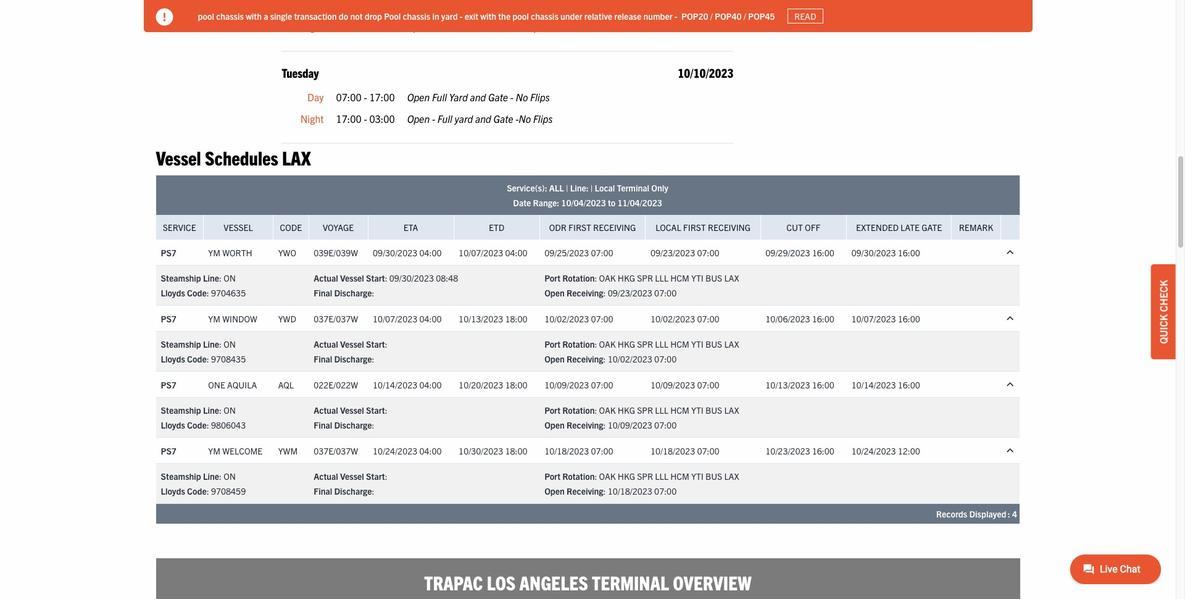 Task type: describe. For each thing, give the bounding box(es) containing it.
actual for steamship line : on lloyds code : 9708459
[[314, 471, 338, 482]]

9708435
[[211, 353, 246, 364]]

odr
[[550, 222, 567, 233]]

2 10/18/2023 07:00 from the left
[[651, 445, 720, 456]]

bus for port rotation : oak hkg spr lll hcm yti bus lax open receiving : 10/18/2023 07:00
[[706, 471, 723, 482]]

17:00 for open - full yard and gate -no flips
[[336, 112, 362, 125]]

1 vertical spatial 10/07/2023 04:00
[[373, 313, 442, 324]]

rotation for : 10/18/2023 07:00
[[563, 471, 595, 482]]

17:00 - 03:00 for open full gate and yard no flips
[[336, 20, 395, 33]]

10/13/2023 for 10/13/2023 18:00
[[459, 313, 504, 324]]

1 pool from the left
[[198, 10, 214, 21]]

hcm for : 10/18/2023 07:00
[[671, 471, 690, 482]]

pop20
[[682, 10, 709, 21]]

final for steamship line : on lloyds code : 9708435
[[314, 353, 332, 364]]

3 chassis from the left
[[531, 10, 559, 21]]

04:00 down date
[[505, 247, 528, 258]]

08:48
[[436, 272, 458, 284]]

ywm
[[278, 445, 298, 456]]

10/23/2023 16:00
[[766, 445, 835, 456]]

1 10/09/2023 07:00 from the left
[[545, 379, 614, 390]]

17:00 for open full gate and yard no flips
[[336, 20, 362, 33]]

18:00 for 10/30/2023 18:00
[[505, 445, 528, 456]]

final inside actual vessel start : 09/30/2023 08:48 final discharge :
[[314, 287, 332, 298]]

pop40
[[715, 10, 742, 21]]

receiving for port rotation : oak hkg spr lll hcm yti bus lax open receiving : 10/18/2023 07:00
[[567, 485, 604, 497]]

lax for port rotation : oak hkg spr lll hcm yti bus lax open receiving : 10/18/2023 07:00
[[725, 471, 740, 482]]

cut
[[787, 222, 803, 233]]

port rotation : oak hkg spr lll hcm yti bus lax open receiving : 09/23/2023 07:00
[[545, 272, 740, 298]]

yti for : 09/23/2023 07:00
[[692, 272, 704, 284]]

1 horizontal spatial 10/07/2023
[[459, 247, 504, 258]]

steamship line : on lloyds code : 9708435
[[161, 338, 246, 364]]

09/30/2023 for 09/30/2023 04:00
[[373, 247, 418, 258]]

oak for 10/09/2023
[[599, 405, 616, 416]]

exit
[[465, 10, 479, 21]]

10/09/2023 inside the port rotation : oak hkg spr lll hcm yti bus lax open receiving : 10/09/2023 07:00
[[608, 419, 653, 431]]

yti for : 10/02/2023 07:00
[[692, 338, 704, 350]]

final for steamship line : on lloyds code : 9806043
[[314, 419, 332, 431]]

remark
[[960, 222, 994, 233]]

037e/037w for 10/07/2023 04:00
[[314, 313, 358, 324]]

local inside service(s): all | line: | local terminal only date range: 10/04/2023 to 11/04/2023
[[595, 182, 615, 193]]

port for port rotation : oak hkg spr lll hcm yti bus lax open receiving : 10/02/2023 07:00
[[545, 338, 561, 350]]

line:
[[570, 182, 589, 193]]

night for open - full yard and gate -no flips
[[301, 112, 324, 125]]

port rotation : oak hkg spr lll hcm yti bus lax open receiving : 10/18/2023 07:00
[[545, 471, 740, 497]]

one aquila
[[208, 379, 257, 390]]

off
[[805, 222, 821, 233]]

0 vertical spatial flips
[[525, 20, 545, 33]]

1 | from the left
[[566, 182, 568, 193]]

displayed
[[970, 508, 1007, 519]]

10/13/2023 for 10/13/2023 16:00
[[766, 379, 811, 390]]

relative
[[585, 10, 613, 21]]

oak for 10/02/2023
[[599, 338, 616, 350]]

ym window
[[208, 313, 257, 324]]

date
[[513, 197, 531, 208]]

start for steamship line : on lloyds code : 9704635
[[366, 272, 385, 284]]

10/07/2023 16:00
[[852, 313, 921, 324]]

only
[[652, 182, 669, 193]]

extended
[[857, 222, 899, 233]]

worth
[[222, 247, 252, 258]]

hcm for : 10/09/2023 07:00
[[671, 405, 690, 416]]

10/23/2023
[[766, 445, 811, 456]]

the
[[499, 10, 511, 21]]

open full gate and yard no flips
[[407, 20, 545, 33]]

start for steamship line : on lloyds code : 9806043
[[366, 405, 385, 416]]

ps7 for one aquila
[[161, 379, 177, 390]]

10/24/2023 for 10/24/2023 12:00
[[852, 445, 896, 456]]

open full yard and gate - no flips
[[407, 90, 550, 103]]

9708459
[[211, 485, 246, 497]]

discharge for steamship line : on lloyds code : 9708435
[[334, 353, 372, 364]]

open inside "port rotation : oak hkg spr lll hcm yti bus lax open receiving : 09/23/2023 07:00"
[[545, 287, 565, 298]]

1 with from the left
[[246, 10, 262, 21]]

hkg for 10/02/2023
[[618, 338, 636, 350]]

final for steamship line : on lloyds code : 9708459
[[314, 485, 332, 497]]

actual vessel start : 09/30/2023 08:48 final discharge :
[[314, 272, 458, 298]]

0 vertical spatial no
[[511, 20, 523, 33]]

rotation for : 10/09/2023 07:00
[[563, 405, 595, 416]]

in
[[433, 10, 440, 21]]

10/20/2023 18:00
[[459, 379, 528, 390]]

lloyds for steamship line : on lloyds code : 9708459
[[161, 485, 185, 497]]

16:00 for 10/14/2023 16:00
[[898, 379, 921, 390]]

16:00 for 10/13/2023 16:00
[[813, 379, 835, 390]]

actual for steamship line : on lloyds code : 9806043
[[314, 405, 338, 416]]

2 10/09/2023 07:00 from the left
[[651, 379, 720, 390]]

yti for : 10/18/2023 07:00
[[692, 471, 704, 482]]

cut off
[[787, 222, 821, 233]]

04:00 for 10/20/2023 18:00
[[420, 379, 442, 390]]

ps7 for ym worth
[[161, 247, 177, 258]]

lax for port rotation : oak hkg spr lll hcm yti bus lax open receiving : 09/23/2023 07:00
[[725, 272, 740, 284]]

2 pool from the left
[[513, 10, 529, 21]]

07:00 inside the port rotation : oak hkg spr lll hcm yti bus lax open receiving : 10/09/2023 07:00
[[655, 419, 677, 431]]

records
[[937, 508, 968, 519]]

spr for 10/18/2023
[[638, 471, 653, 482]]

first for odr
[[569, 222, 592, 233]]

first for local
[[684, 222, 706, 233]]

spr for 09/23/2023
[[638, 272, 653, 284]]

on for steamship line : on lloyds code : 9708459
[[224, 471, 236, 482]]

09/25/2023 07:00
[[545, 247, 614, 258]]

hcm for : 09/23/2023 07:00
[[671, 272, 690, 284]]

10/10/2023
[[678, 65, 734, 80]]

angeles
[[520, 570, 588, 594]]

service(s): all | line: | local terminal only date range: 10/04/2023 to 11/04/2023
[[507, 182, 669, 208]]

open inside the port rotation : oak hkg spr lll hcm yti bus lax open receiving : 10/09/2023 07:00
[[545, 419, 565, 431]]

ywo
[[278, 247, 296, 258]]

full for gate
[[432, 20, 447, 33]]

schedules
[[205, 145, 278, 169]]

code for steamship line : on lloyds code : 9708459
[[187, 485, 207, 497]]

etd
[[489, 222, 505, 233]]

aquila
[[227, 379, 257, 390]]

09/23/2023 07:00
[[651, 247, 720, 258]]

2 vertical spatial full
[[438, 112, 453, 125]]

port for port rotation : oak hkg spr lll hcm yti bus lax open receiving : 10/09/2023 07:00
[[545, 405, 561, 416]]

16:00 for 10/07/2023 16:00
[[898, 313, 921, 324]]

late
[[901, 222, 920, 233]]

09/30/2023 for 09/30/2023 16:00
[[852, 247, 896, 258]]

2 | from the left
[[591, 182, 593, 193]]

single
[[270, 10, 292, 21]]

10/06/2023 16:00
[[766, 313, 835, 324]]

aql
[[278, 379, 294, 390]]

release
[[615, 10, 642, 21]]

10/24/2023 12:00
[[852, 445, 921, 456]]

17:00 - 03:00 for open - full yard and gate -no flips
[[336, 112, 395, 125]]

07:00 inside "port rotation : oak hkg spr lll hcm yti bus lax open receiving : 09/23/2023 07:00"
[[655, 287, 677, 298]]

2 vertical spatial and
[[476, 112, 491, 125]]

transaction
[[294, 10, 337, 21]]

ym worth
[[208, 247, 252, 258]]

1 vertical spatial yard
[[455, 112, 473, 125]]

steamship line : on lloyds code : 9704635
[[161, 272, 246, 298]]

overview
[[673, 570, 752, 594]]

03:00 for open full gate and yard no flips
[[370, 20, 395, 33]]

09/29/2023 16:00
[[766, 247, 835, 258]]

read
[[795, 10, 817, 22]]

0 vertical spatial yard
[[441, 10, 458, 21]]

1 vertical spatial yard
[[449, 90, 468, 103]]

los
[[487, 570, 516, 594]]

10/14/2023 for 10/14/2023 16:00
[[852, 379, 896, 390]]

discharge for steamship line : on lloyds code : 9806043
[[334, 419, 372, 431]]

drop
[[365, 10, 382, 21]]

1 horizontal spatial 10/07/2023 04:00
[[459, 247, 528, 258]]

2 10/02/2023 07:00 from the left
[[651, 313, 720, 324]]

odr first receiving
[[550, 222, 636, 233]]

start for steamship line : on lloyds code : 9708435
[[366, 338, 385, 350]]

full for yard
[[432, 90, 447, 103]]

2 with from the left
[[481, 10, 497, 21]]

oak for 10/18/2023
[[599, 471, 616, 482]]

ym welcome
[[208, 445, 263, 456]]

2 horizontal spatial 10/07/2023
[[852, 313, 896, 324]]

03:00 for open - full yard and gate -no flips
[[370, 112, 395, 125]]

records displayed : 4
[[937, 508, 1018, 519]]

10/30/2023 18:00
[[459, 445, 528, 456]]

10/14/2023 for 10/14/2023 04:00
[[373, 379, 418, 390]]

discharge for steamship line : on lloyds code : 9708459
[[334, 485, 372, 497]]

10/04/2023
[[562, 197, 606, 208]]

2 / from the left
[[744, 10, 747, 21]]

open inside 'port rotation : oak hkg spr lll hcm yti bus lax open receiving : 10/02/2023 07:00'
[[545, 353, 565, 364]]

welcome
[[222, 445, 263, 456]]

09/29/2023
[[766, 247, 811, 258]]

extended late gate
[[857, 222, 943, 233]]

quick check
[[1158, 280, 1170, 344]]

1 10/18/2023 07:00 from the left
[[545, 445, 614, 456]]

service(s):
[[507, 182, 548, 193]]

steamship line : on lloyds code : 9806043
[[161, 405, 246, 431]]

line for 9708459
[[203, 471, 219, 482]]

037e/037w for 10/24/2023 04:00
[[314, 445, 358, 456]]

not
[[350, 10, 363, 21]]



Task type: locate. For each thing, give the bounding box(es) containing it.
hcm for : 10/02/2023 07:00
[[671, 338, 690, 350]]

1 on from the top
[[224, 272, 236, 284]]

1 first from the left
[[569, 222, 592, 233]]

1 horizontal spatial chassis
[[403, 10, 431, 21]]

terminal inside service(s): all | line: | local terminal only date range: 10/04/2023 to 11/04/2023
[[617, 182, 650, 193]]

03:00 right not
[[370, 20, 395, 33]]

first up 09/23/2023 07:00
[[684, 222, 706, 233]]

4 actual from the top
[[314, 471, 338, 482]]

solid image
[[156, 9, 173, 26]]

lloyds for steamship line : on lloyds code : 9704635
[[161, 287, 185, 298]]

pop45
[[749, 10, 775, 21]]

| right line:
[[591, 182, 593, 193]]

eta
[[404, 222, 418, 233]]

line for 9806043
[[203, 405, 219, 416]]

10/14/2023 04:00
[[373, 379, 442, 390]]

steamship for steamship line : on lloyds code : 9806043
[[161, 405, 201, 416]]

3 on from the top
[[224, 405, 236, 416]]

10/13/2023
[[459, 313, 504, 324], [766, 379, 811, 390]]

09/23/2023 up 'port rotation : oak hkg spr lll hcm yti bus lax open receiving : 10/02/2023 07:00'
[[608, 287, 653, 298]]

port inside "port rotation : oak hkg spr lll hcm yti bus lax open receiving : 09/23/2023 07:00"
[[545, 272, 561, 284]]

gate
[[449, 20, 469, 33], [488, 90, 508, 103], [494, 112, 514, 125], [922, 222, 943, 233]]

4 hkg from the top
[[618, 471, 636, 482]]

2 on from the top
[[224, 338, 236, 350]]

10/06/2023
[[766, 313, 811, 324]]

1 vertical spatial ym
[[208, 313, 220, 324]]

night down day
[[301, 112, 324, 125]]

vessel schedules lax
[[156, 145, 311, 169]]

0 vertical spatial actual vessel start : final discharge :
[[314, 338, 388, 364]]

start inside actual vessel start : 09/30/2023 08:48 final discharge :
[[366, 272, 385, 284]]

1 vertical spatial no
[[516, 90, 528, 103]]

3 ym from the top
[[208, 445, 220, 456]]

3 ps7 from the top
[[161, 379, 177, 390]]

0 horizontal spatial local
[[595, 182, 615, 193]]

4 lll from the top
[[655, 471, 669, 482]]

do
[[339, 10, 348, 21]]

pool
[[198, 10, 214, 21], [513, 10, 529, 21]]

4 ps7 from the top
[[161, 445, 177, 456]]

2 vertical spatial actual vessel start : final discharge :
[[314, 471, 388, 497]]

lll for 10/02/2023
[[655, 338, 669, 350]]

3 spr from the top
[[638, 405, 653, 416]]

code left 9704635
[[187, 287, 207, 298]]

1 horizontal spatial 10/18/2023 07:00
[[651, 445, 720, 456]]

with left the
[[481, 10, 497, 21]]

2 lll from the top
[[655, 338, 669, 350]]

0 vertical spatial terminal
[[617, 182, 650, 193]]

steamship for steamship line : on lloyds code : 9704635
[[161, 272, 201, 284]]

17:00 - 03:00
[[336, 20, 395, 33], [336, 112, 395, 125]]

yard right exit
[[490, 20, 508, 33]]

bus for port rotation : oak hkg spr lll hcm yti bus lax open receiving : 10/02/2023 07:00
[[706, 338, 723, 350]]

bus for port rotation : oak hkg spr lll hcm yti bus lax open receiving : 09/23/2023 07:00
[[706, 272, 723, 284]]

one
[[208, 379, 225, 390]]

no
[[511, 20, 523, 33], [516, 90, 528, 103], [519, 112, 531, 125]]

code
[[280, 222, 302, 233], [187, 287, 207, 298], [187, 353, 207, 364], [187, 419, 207, 431], [187, 485, 207, 497]]

18:00 for 10/13/2023 18:00
[[505, 313, 528, 324]]

10/07/2023 04:00 down etd
[[459, 247, 528, 258]]

07:00 inside 'port rotation : oak hkg spr lll hcm yti bus lax open receiving : 10/02/2023 07:00'
[[655, 353, 677, 364]]

17:00
[[336, 20, 362, 33], [370, 90, 395, 103], [336, 112, 362, 125]]

2 vertical spatial no
[[519, 112, 531, 125]]

03:00 down 07:00 - 17:00
[[370, 112, 395, 125]]

pool
[[384, 10, 401, 21]]

1 vertical spatial 037e/037w
[[314, 445, 358, 456]]

3 port from the top
[[545, 405, 561, 416]]

3 yti from the top
[[692, 405, 704, 416]]

discharge
[[334, 287, 372, 298], [334, 353, 372, 364], [334, 419, 372, 431], [334, 485, 372, 497]]

1 horizontal spatial yard
[[490, 20, 508, 33]]

10/14/2023
[[373, 379, 418, 390], [852, 379, 896, 390]]

09/23/2023 down local first receiving
[[651, 247, 696, 258]]

1 vertical spatial 18:00
[[505, 379, 528, 390]]

2 horizontal spatial chassis
[[531, 10, 559, 21]]

chassis left under
[[531, 10, 559, 21]]

1 horizontal spatial local
[[656, 222, 682, 233]]

on up the 9806043
[[224, 405, 236, 416]]

0 vertical spatial night
[[301, 20, 324, 33]]

night right 'single'
[[301, 20, 324, 33]]

1 horizontal spatial |
[[591, 182, 593, 193]]

bus inside the port rotation : oak hkg spr lll hcm yti bus lax open receiving : 10/09/2023 07:00
[[706, 405, 723, 416]]

and up open - full yard and gate -no flips
[[470, 90, 486, 103]]

1 horizontal spatial 10/24/2023
[[852, 445, 896, 456]]

on inside steamship line : on lloyds code : 9806043
[[224, 405, 236, 416]]

10/02/2023
[[545, 313, 589, 324], [651, 313, 696, 324], [608, 353, 653, 364]]

bus inside 'port rotation : oak hkg spr lll hcm yti bus lax open receiving : 10/02/2023 07:00'
[[706, 338, 723, 350]]

1 vertical spatial actual vessel start : final discharge :
[[314, 405, 388, 431]]

2 ym from the top
[[208, 313, 220, 324]]

3 lll from the top
[[655, 405, 669, 416]]

hcm inside "port rotation : oak hkg spr lll hcm yti bus lax open receiving : 10/18/2023 07:00"
[[671, 471, 690, 482]]

pool right the
[[513, 10, 529, 21]]

lll inside the port rotation : oak hkg spr lll hcm yti bus lax open receiving : 10/09/2023 07:00
[[655, 405, 669, 416]]

2 port from the top
[[545, 338, 561, 350]]

3 actual vessel start : final discharge : from the top
[[314, 471, 388, 497]]

a
[[264, 10, 268, 21]]

0 vertical spatial 17:00
[[336, 20, 362, 33]]

1 bus from the top
[[706, 272, 723, 284]]

chassis left the a
[[216, 10, 244, 21]]

09/30/2023 16:00
[[852, 247, 921, 258]]

local first receiving
[[656, 222, 751, 233]]

1 horizontal spatial 10/09/2023 07:00
[[651, 379, 720, 390]]

2 actual from the top
[[314, 338, 338, 350]]

18:00
[[505, 313, 528, 324], [505, 379, 528, 390], [505, 445, 528, 456]]

hcm inside "port rotation : oak hkg spr lll hcm yti bus lax open receiving : 09/23/2023 07:00"
[[671, 272, 690, 284]]

0 vertical spatial 10/13/2023
[[459, 313, 504, 324]]

vessel
[[156, 145, 201, 169], [224, 222, 253, 233], [340, 272, 364, 284], [340, 338, 364, 350], [340, 405, 364, 416], [340, 471, 364, 482]]

local up to
[[595, 182, 615, 193]]

/ left pop45
[[744, 10, 747, 21]]

lloyds
[[161, 287, 185, 298], [161, 353, 185, 364], [161, 419, 185, 431], [161, 485, 185, 497]]

spr inside "port rotation : oak hkg spr lll hcm yti bus lax open receiving : 09/23/2023 07:00"
[[638, 272, 653, 284]]

lax inside 'port rotation : oak hkg spr lll hcm yti bus lax open receiving : 10/02/2023 07:00'
[[725, 338, 740, 350]]

rotation inside 'port rotation : oak hkg spr lll hcm yti bus lax open receiving : 10/02/2023 07:00'
[[563, 338, 595, 350]]

11/04/2023
[[618, 197, 663, 208]]

port for port rotation : oak hkg spr lll hcm yti bus lax open receiving : 09/23/2023 07:00
[[545, 272, 561, 284]]

2 hcm from the top
[[671, 338, 690, 350]]

yti inside "port rotation : oak hkg spr lll hcm yti bus lax open receiving : 09/23/2023 07:00"
[[692, 272, 704, 284]]

full left exit
[[432, 20, 447, 33]]

pool right solid 'image'
[[198, 10, 214, 21]]

09/30/2023 down extended
[[852, 247, 896, 258]]

0 horizontal spatial chassis
[[216, 10, 244, 21]]

0 vertical spatial and
[[471, 20, 487, 33]]

line for 9704635
[[203, 272, 219, 284]]

hkg inside the port rotation : oak hkg spr lll hcm yti bus lax open receiving : 10/09/2023 07:00
[[618, 405, 636, 416]]

lloyds inside steamship line : on lloyds code : 9708459
[[161, 485, 185, 497]]

and down 'open full yard and gate - no flips'
[[476, 112, 491, 125]]

vessel for steamship line : on lloyds code : 9704635
[[340, 272, 364, 284]]

check
[[1158, 280, 1170, 312]]

0 horizontal spatial 10/13/2023
[[459, 313, 504, 324]]

on inside steamship line : on lloyds code : 9708435
[[224, 338, 236, 350]]

code for steamship line : on lloyds code : 9708435
[[187, 353, 207, 364]]

16:00 for 10/23/2023 16:00
[[813, 445, 835, 456]]

3 rotation from the top
[[563, 405, 595, 416]]

3 oak from the top
[[599, 405, 616, 416]]

1 vertical spatial full
[[432, 90, 447, 103]]

3 final from the top
[[314, 419, 332, 431]]

receiving for port rotation : oak hkg spr lll hcm yti bus lax open receiving : 10/09/2023 07:00
[[567, 419, 604, 431]]

hcm
[[671, 272, 690, 284], [671, 338, 690, 350], [671, 405, 690, 416], [671, 471, 690, 482]]

1 horizontal spatial 10/02/2023 07:00
[[651, 313, 720, 324]]

2 start from the top
[[366, 338, 385, 350]]

spr for 10/09/2023
[[638, 405, 653, 416]]

lax inside "port rotation : oak hkg spr lll hcm yti bus lax open receiving : 09/23/2023 07:00"
[[725, 272, 740, 284]]

04:00 for 10/30/2023 18:00
[[420, 445, 442, 456]]

steamship inside steamship line : on lloyds code : 9704635
[[161, 272, 201, 284]]

vessel for steamship line : on lloyds code : 9708435
[[340, 338, 364, 350]]

actual vessel start : final discharge : for : 9708435
[[314, 338, 388, 364]]

no right exit
[[511, 20, 523, 33]]

code inside steamship line : on lloyds code : 9708435
[[187, 353, 207, 364]]

1 start from the top
[[366, 272, 385, 284]]

code inside steamship line : on lloyds code : 9806043
[[187, 419, 207, 431]]

ym left welcome
[[208, 445, 220, 456]]

0 vertical spatial ym
[[208, 247, 220, 258]]

07:00 inside "port rotation : oak hkg spr lll hcm yti bus lax open receiving : 10/18/2023 07:00"
[[655, 485, 677, 497]]

12:00
[[898, 445, 921, 456]]

1 hcm from the top
[[671, 272, 690, 284]]

2 ps7 from the top
[[161, 313, 177, 324]]

all
[[550, 182, 564, 193]]

04:00
[[420, 247, 442, 258], [505, 247, 528, 258], [420, 313, 442, 324], [420, 379, 442, 390], [420, 445, 442, 456]]

rotation inside the port rotation : oak hkg spr lll hcm yti bus lax open receiving : 10/09/2023 07:00
[[563, 405, 595, 416]]

open inside "port rotation : oak hkg spr lll hcm yti bus lax open receiving : 10/18/2023 07:00"
[[545, 485, 565, 497]]

receiving inside "port rotation : oak hkg spr lll hcm yti bus lax open receiving : 09/23/2023 07:00"
[[567, 287, 604, 298]]

line inside steamship line : on lloyds code : 9704635
[[203, 272, 219, 284]]

full up open - full yard and gate -no flips
[[432, 90, 447, 103]]

oak for 09/23/2023
[[599, 272, 616, 284]]

4
[[1013, 508, 1018, 519]]

037e/037w
[[314, 313, 358, 324], [314, 445, 358, 456]]

hkg for 10/09/2023
[[618, 405, 636, 416]]

open - full yard and gate -no flips
[[407, 112, 553, 125]]

9704635
[[211, 287, 246, 298]]

2 oak from the top
[[599, 338, 616, 350]]

steamship line : on lloyds code : 9708459
[[161, 471, 246, 497]]

receiving for port rotation : oak hkg spr lll hcm yti bus lax open receiving : 09/23/2023 07:00
[[567, 287, 604, 298]]

1 vertical spatial flips
[[531, 90, 550, 103]]

04:00 for 10/07/2023 04:00
[[420, 247, 442, 258]]

1 037e/037w from the top
[[314, 313, 358, 324]]

receiving
[[594, 222, 636, 233], [708, 222, 751, 233], [567, 287, 604, 298], [567, 353, 604, 364], [567, 419, 604, 431], [567, 485, 604, 497]]

16:00 for 09/29/2023 16:00
[[813, 247, 835, 258]]

bus for port rotation : oak hkg spr lll hcm yti bus lax open receiving : 10/09/2023 07:00
[[706, 405, 723, 416]]

2 actual vessel start : final discharge : from the top
[[314, 405, 388, 431]]

yard
[[441, 10, 458, 21], [455, 112, 473, 125]]

hcm inside the port rotation : oak hkg spr lll hcm yti bus lax open receiving : 10/09/2023 07:00
[[671, 405, 690, 416]]

1 horizontal spatial first
[[684, 222, 706, 233]]

2 first from the left
[[684, 222, 706, 233]]

07:00
[[336, 90, 362, 103], [591, 247, 614, 258], [697, 247, 720, 258], [655, 287, 677, 298], [591, 313, 614, 324], [697, 313, 720, 324], [655, 353, 677, 364], [591, 379, 614, 390], [697, 379, 720, 390], [655, 419, 677, 431], [591, 445, 614, 456], [697, 445, 720, 456], [655, 485, 677, 497]]

oak inside "port rotation : oak hkg spr lll hcm yti bus lax open receiving : 10/18/2023 07:00"
[[599, 471, 616, 482]]

1 chassis from the left
[[216, 10, 244, 21]]

4 rotation from the top
[[563, 471, 595, 482]]

steamship for steamship line : on lloyds code : 9708435
[[161, 338, 201, 350]]

3 18:00 from the top
[[505, 445, 528, 456]]

lll for 10/18/2023
[[655, 471, 669, 482]]

hkg for 10/18/2023
[[618, 471, 636, 482]]

1 03:00 from the top
[[370, 20, 395, 33]]

gate down 'open full yard and gate - no flips'
[[494, 112, 514, 125]]

0 horizontal spatial 10/07/2023
[[373, 313, 418, 324]]

final
[[314, 287, 332, 298], [314, 353, 332, 364], [314, 419, 332, 431], [314, 485, 332, 497]]

hkg down 'port rotation : oak hkg spr lll hcm yti bus lax open receiving : 10/02/2023 07:00'
[[618, 405, 636, 416]]

ym for ym welcome
[[208, 445, 220, 456]]

code left the 9708435
[[187, 353, 207, 364]]

lll inside "port rotation : oak hkg spr lll hcm yti bus lax open receiving : 09/23/2023 07:00"
[[655, 272, 669, 284]]

yti inside 'port rotation : oak hkg spr lll hcm yti bus lax open receiving : 10/02/2023 07:00'
[[692, 338, 704, 350]]

1 / from the left
[[711, 10, 713, 21]]

1 vertical spatial night
[[301, 112, 324, 125]]

lax for port rotation : oak hkg spr lll hcm yti bus lax open receiving : 10/09/2023 07:00
[[725, 405, 740, 416]]

1 night from the top
[[301, 20, 324, 33]]

0 vertical spatial full
[[432, 20, 447, 33]]

4 start from the top
[[366, 471, 385, 482]]

lax inside the port rotation : oak hkg spr lll hcm yti bus lax open receiving : 10/09/2023 07:00
[[725, 405, 740, 416]]

1 oak from the top
[[599, 272, 616, 284]]

1 steamship from the top
[[161, 272, 201, 284]]

09/23/2023
[[651, 247, 696, 258], [608, 287, 653, 298]]

1 10/24/2023 from the left
[[373, 445, 418, 456]]

lll
[[655, 272, 669, 284], [655, 338, 669, 350], [655, 405, 669, 416], [655, 471, 669, 482]]

code inside steamship line : on lloyds code : 9704635
[[187, 287, 207, 298]]

4 discharge from the top
[[334, 485, 372, 497]]

line for 9708435
[[203, 338, 219, 350]]

bus inside "port rotation : oak hkg spr lll hcm yti bus lax open receiving : 10/18/2023 07:00"
[[706, 471, 723, 482]]

4 yti from the top
[[692, 471, 704, 482]]

night for open full gate and yard no flips
[[301, 20, 324, 33]]

4 final from the top
[[314, 485, 332, 497]]

hkg inside 'port rotation : oak hkg spr lll hcm yti bus lax open receiving : 10/02/2023 07:00'
[[618, 338, 636, 350]]

1 vertical spatial 09/23/2023
[[608, 287, 653, 298]]

lll for 10/09/2023
[[655, 405, 669, 416]]

1 vertical spatial local
[[656, 222, 682, 233]]

04:00 up 08:48
[[420, 247, 442, 258]]

actual inside actual vessel start : 09/30/2023 08:48 final discharge :
[[314, 272, 338, 284]]

hkg inside "port rotation : oak hkg spr lll hcm yti bus lax open receiving : 09/23/2023 07:00"
[[618, 272, 636, 284]]

1 horizontal spatial 10/14/2023
[[852, 379, 896, 390]]

2 line from the top
[[203, 338, 219, 350]]

lll inside 'port rotation : oak hkg spr lll hcm yti bus lax open receiving : 10/02/2023 07:00'
[[655, 338, 669, 350]]

037e/037w right ywd
[[314, 313, 358, 324]]

code inside steamship line : on lloyds code : 9708459
[[187, 485, 207, 497]]

tuesday
[[282, 65, 319, 80]]

receiving inside "port rotation : oak hkg spr lll hcm yti bus lax open receiving : 10/18/2023 07:00"
[[567, 485, 604, 497]]

0 horizontal spatial 10/07/2023 04:00
[[373, 313, 442, 324]]

service
[[163, 222, 196, 233]]

chassis
[[216, 10, 244, 21], [403, 10, 431, 21], [531, 10, 559, 21]]

2 chassis from the left
[[403, 10, 431, 21]]

actual vessel start : final discharge : for : 9708459
[[314, 471, 388, 497]]

quick check link
[[1152, 264, 1177, 359]]

port for port rotation : oak hkg spr lll hcm yti bus lax open receiving : 10/18/2023 07:00
[[545, 471, 561, 482]]

steamship inside steamship line : on lloyds code : 9806043
[[161, 405, 201, 416]]

1 vertical spatial and
[[470, 90, 486, 103]]

10/24/2023 04:00
[[373, 445, 442, 456]]

2 bus from the top
[[706, 338, 723, 350]]

09/30/2023 04:00
[[373, 247, 442, 258]]

4 spr from the top
[[638, 471, 653, 482]]

and for yard
[[470, 90, 486, 103]]

pool chassis with a single transaction  do not drop pool chassis in yard -  exit with the pool chassis under relative release number -  pop20 / pop40 / pop45
[[198, 10, 775, 21]]

lloyds left the 9806043
[[161, 419, 185, 431]]

0 horizontal spatial /
[[711, 10, 713, 21]]

ps7 down steamship line : on lloyds code : 9806043
[[161, 445, 177, 456]]

full
[[432, 20, 447, 33], [432, 90, 447, 103], [438, 112, 453, 125]]

on
[[224, 272, 236, 284], [224, 338, 236, 350], [224, 405, 236, 416], [224, 471, 236, 482]]

1 18:00 from the top
[[505, 313, 528, 324]]

2 vertical spatial 17:00
[[336, 112, 362, 125]]

ps7 down the service
[[161, 247, 177, 258]]

0 horizontal spatial 10/02/2023 07:00
[[545, 313, 614, 324]]

4 lloyds from the top
[[161, 485, 185, 497]]

0 vertical spatial 18:00
[[505, 313, 528, 324]]

1 horizontal spatial /
[[744, 10, 747, 21]]

yti for : 10/09/2023 07:00
[[692, 405, 704, 416]]

yard right in
[[441, 10, 458, 21]]

039e/039w
[[314, 247, 358, 258]]

start for steamship line : on lloyds code : 9708459
[[366, 471, 385, 482]]

2 final from the top
[[314, 353, 332, 364]]

2 18:00 from the top
[[505, 379, 528, 390]]

steamship for steamship line : on lloyds code : 9708459
[[161, 471, 201, 482]]

1 vertical spatial 03:00
[[370, 112, 395, 125]]

04:00 left the 10/30/2023
[[420, 445, 442, 456]]

hkg down odr first receiving
[[618, 272, 636, 284]]

1 rotation from the top
[[563, 272, 595, 284]]

lloyds inside steamship line : on lloyds code : 9708435
[[161, 353, 185, 364]]

10/14/2023 16:00
[[852, 379, 921, 390]]

ym left the window
[[208, 313, 220, 324]]

vessel for steamship line : on lloyds code : 9708459
[[340, 471, 364, 482]]

oak inside the port rotation : oak hkg spr lll hcm yti bus lax open receiving : 10/09/2023 07:00
[[599, 405, 616, 416]]

10/02/2023 inside 'port rotation : oak hkg spr lll hcm yti bus lax open receiving : 10/02/2023 07:00'
[[608, 353, 653, 364]]

022e/022w
[[314, 379, 358, 390]]

4 on from the top
[[224, 471, 236, 482]]

0 vertical spatial 037e/037w
[[314, 313, 358, 324]]

start
[[366, 272, 385, 284], [366, 338, 385, 350], [366, 405, 385, 416], [366, 471, 385, 482]]

hkg down "port rotation : oak hkg spr lll hcm yti bus lax open receiving : 09/23/2023 07:00"
[[618, 338, 636, 350]]

port rotation : oak hkg spr lll hcm yti bus lax open receiving : 10/09/2023 07:00
[[545, 405, 740, 431]]

4 line from the top
[[203, 471, 219, 482]]

lloyds for steamship line : on lloyds code : 9806043
[[161, 419, 185, 431]]

on for steamship line : on lloyds code : 9704635
[[224, 272, 236, 284]]

ym for ym window
[[208, 313, 220, 324]]

actual vessel start : final discharge : for : 9806043
[[314, 405, 388, 431]]

2 vertical spatial ym
[[208, 445, 220, 456]]

2 discharge from the top
[[334, 353, 372, 364]]

vessel for steamship line : on lloyds code : 9806043
[[340, 405, 364, 416]]

actual for steamship line : on lloyds code : 9708435
[[314, 338, 338, 350]]

10/07/2023 04:00 down actual vessel start : 09/30/2023 08:48 final discharge : on the left of page
[[373, 313, 442, 324]]

spr
[[638, 272, 653, 284], [638, 338, 653, 350], [638, 405, 653, 416], [638, 471, 653, 482]]

2 yti from the top
[[692, 338, 704, 350]]

ps7 for ym window
[[161, 313, 177, 324]]

1 actual from the top
[[314, 272, 338, 284]]

0 vertical spatial 10/07/2023 04:00
[[459, 247, 528, 258]]

receiving inside the port rotation : oak hkg spr lll hcm yti bus lax open receiving : 10/09/2023 07:00
[[567, 419, 604, 431]]

10/18/2023 inside "port rotation : oak hkg spr lll hcm yti bus lax open receiving : 10/18/2023 07:00"
[[608, 485, 653, 497]]

lll inside "port rotation : oak hkg spr lll hcm yti bus lax open receiving : 10/18/2023 07:00"
[[655, 471, 669, 482]]

10/30/2023
[[459, 445, 504, 456]]

ym for ym worth
[[208, 247, 220, 258]]

2 17:00 - 03:00 from the top
[[336, 112, 395, 125]]

0 horizontal spatial 10/24/2023
[[373, 445, 418, 456]]

2 vertical spatial flips
[[533, 112, 553, 125]]

1 horizontal spatial pool
[[513, 10, 529, 21]]

hcm inside 'port rotation : oak hkg spr lll hcm yti bus lax open receiving : 10/02/2023 07:00'
[[671, 338, 690, 350]]

yard down 'open full yard and gate - no flips'
[[455, 112, 473, 125]]

spr down 'port rotation : oak hkg spr lll hcm yti bus lax open receiving : 10/02/2023 07:00'
[[638, 405, 653, 416]]

16:00 for 10/06/2023 16:00
[[813, 313, 835, 324]]

0 horizontal spatial first
[[569, 222, 592, 233]]

line inside steamship line : on lloyds code : 9806043
[[203, 405, 219, 416]]

start down 10/24/2023 04:00
[[366, 471, 385, 482]]

ps7 down steamship line : on lloyds code : 9704635
[[161, 313, 177, 324]]

line inside steamship line : on lloyds code : 9708435
[[203, 338, 219, 350]]

ywd
[[278, 313, 296, 324]]

steamship inside steamship line : on lloyds code : 9708459
[[161, 471, 201, 482]]

no down 'open full yard and gate - no flips'
[[519, 112, 531, 125]]

1 spr from the top
[[638, 272, 653, 284]]

09/30/2023 down eta
[[373, 247, 418, 258]]

port inside "port rotation : oak hkg spr lll hcm yti bus lax open receiving : 10/18/2023 07:00"
[[545, 471, 561, 482]]

09/30/2023 down 09/30/2023 04:00
[[390, 272, 434, 284]]

1 hkg from the top
[[618, 272, 636, 284]]

1 yti from the top
[[692, 272, 704, 284]]

/ left pop40
[[711, 10, 713, 21]]

10/09/2023 07:00
[[545, 379, 614, 390], [651, 379, 720, 390]]

on inside steamship line : on lloyds code : 9704635
[[224, 272, 236, 284]]

1 vertical spatial 17:00 - 03:00
[[336, 112, 395, 125]]

037e/037w right ywm
[[314, 445, 358, 456]]

0 vertical spatial local
[[595, 182, 615, 193]]

10/13/2023 16:00
[[766, 379, 835, 390]]

bus inside "port rotation : oak hkg spr lll hcm yti bus lax open receiving : 09/23/2023 07:00"
[[706, 272, 723, 284]]

on for steamship line : on lloyds code : 9708435
[[224, 338, 236, 350]]

vessel inside actual vessel start : 09/30/2023 08:48 final discharge :
[[340, 272, 364, 284]]

1 vertical spatial 10/13/2023
[[766, 379, 811, 390]]

spr down 09/23/2023 07:00
[[638, 272, 653, 284]]

ps7 for ym welcome
[[161, 445, 177, 456]]

1 actual vessel start : final discharge : from the top
[[314, 338, 388, 364]]

gate up open - full yard and gate -no flips
[[488, 90, 508, 103]]

1 final from the top
[[314, 287, 332, 298]]

0 horizontal spatial 10/09/2023 07:00
[[545, 379, 614, 390]]

| right all
[[566, 182, 568, 193]]

spr inside the port rotation : oak hkg spr lll hcm yti bus lax open receiving : 10/09/2023 07:00
[[638, 405, 653, 416]]

oak inside "port rotation : oak hkg spr lll hcm yti bus lax open receiving : 09/23/2023 07:00"
[[599, 272, 616, 284]]

0 horizontal spatial 10/14/2023
[[373, 379, 418, 390]]

1 port from the top
[[545, 272, 561, 284]]

1 ps7 from the top
[[161, 247, 177, 258]]

2 spr from the top
[[638, 338, 653, 350]]

04:00 down 08:48
[[420, 313, 442, 324]]

10/20/2023
[[459, 379, 504, 390]]

1 17:00 - 03:00 from the top
[[336, 20, 395, 33]]

port inside 'port rotation : oak hkg spr lll hcm yti bus lax open receiving : 10/02/2023 07:00'
[[545, 338, 561, 350]]

1 vertical spatial terminal
[[592, 570, 669, 594]]

code left 9708459
[[187, 485, 207, 497]]

receiving for port rotation : oak hkg spr lll hcm yti bus lax open receiving : 10/02/2023 07:00
[[567, 353, 604, 364]]

3 actual from the top
[[314, 405, 338, 416]]

1 vertical spatial 17:00
[[370, 90, 395, 103]]

lax inside "port rotation : oak hkg spr lll hcm yti bus lax open receiving : 10/18/2023 07:00"
[[725, 471, 740, 482]]

day
[[308, 90, 324, 103]]

lloyds for steamship line : on lloyds code : 9708435
[[161, 353, 185, 364]]

3 line from the top
[[203, 405, 219, 416]]

1 10/02/2023 07:00 from the left
[[545, 313, 614, 324]]

start down 10/14/2023 04:00
[[366, 405, 385, 416]]

receiving inside 'port rotation : oak hkg spr lll hcm yti bus lax open receiving : 10/02/2023 07:00'
[[567, 353, 604, 364]]

spr inside 'port rotation : oak hkg spr lll hcm yti bus lax open receiving : 10/02/2023 07:00'
[[638, 338, 653, 350]]

line up 9704635
[[203, 272, 219, 284]]

1 lll from the top
[[655, 272, 669, 284]]

4 bus from the top
[[706, 471, 723, 482]]

04:00 left 10/20/2023
[[420, 379, 442, 390]]

on inside steamship line : on lloyds code : 9708459
[[224, 471, 236, 482]]

spr down "port rotation : oak hkg spr lll hcm yti bus lax open receiving : 09/23/2023 07:00"
[[638, 338, 653, 350]]

07:00 - 17:00
[[336, 90, 395, 103]]

first right odr
[[569, 222, 592, 233]]

lloyds left 9704635
[[161, 287, 185, 298]]

lloyds left 9708459
[[161, 485, 185, 497]]

09/23/2023 inside "port rotation : oak hkg spr lll hcm yti bus lax open receiving : 09/23/2023 07:00"
[[608, 287, 653, 298]]

2 lloyds from the top
[[161, 353, 185, 364]]

0 vertical spatial 03:00
[[370, 20, 395, 33]]

04:00 for 10/13/2023 18:00
[[420, 313, 442, 324]]

2 vertical spatial 18:00
[[505, 445, 528, 456]]

hkg inside "port rotation : oak hkg spr lll hcm yti bus lax open receiving : 10/18/2023 07:00"
[[618, 471, 636, 482]]

line up 9708459
[[203, 471, 219, 482]]

local up 09/23/2023 07:00
[[656, 222, 682, 233]]

line up the 9806043
[[203, 405, 219, 416]]

0 horizontal spatial yard
[[449, 90, 468, 103]]

on up 9708459
[[224, 471, 236, 482]]

0 horizontal spatial pool
[[198, 10, 214, 21]]

0 horizontal spatial |
[[566, 182, 568, 193]]

0 vertical spatial 17:00 - 03:00
[[336, 20, 395, 33]]

hkg
[[618, 272, 636, 284], [618, 338, 636, 350], [618, 405, 636, 416], [618, 471, 636, 482]]

on up 9704635
[[224, 272, 236, 284]]

on for steamship line : on lloyds code : 9806043
[[224, 405, 236, 416]]

10/24/2023 for 10/24/2023 04:00
[[373, 445, 418, 456]]

3 lloyds from the top
[[161, 419, 185, 431]]

rotation
[[563, 272, 595, 284], [563, 338, 595, 350], [563, 405, 595, 416], [563, 471, 595, 482]]

2 steamship from the top
[[161, 338, 201, 350]]

spr inside "port rotation : oak hkg spr lll hcm yti bus lax open receiving : 10/18/2023 07:00"
[[638, 471, 653, 482]]

rotation inside "port rotation : oak hkg spr lll hcm yti bus lax open receiving : 09/23/2023 07:00"
[[563, 272, 595, 284]]

yard up open - full yard and gate -no flips
[[449, 90, 468, 103]]

4 steamship from the top
[[161, 471, 201, 482]]

2 hkg from the top
[[618, 338, 636, 350]]

3 hkg from the top
[[618, 405, 636, 416]]

1 10/14/2023 from the left
[[373, 379, 418, 390]]

ym
[[208, 247, 220, 258], [208, 313, 220, 324], [208, 445, 220, 456]]

window
[[222, 313, 257, 324]]

hkg for 09/23/2023
[[618, 272, 636, 284]]

0 vertical spatial yard
[[490, 20, 508, 33]]

0 horizontal spatial with
[[246, 10, 262, 21]]

port rotation : oak hkg spr lll hcm yti bus lax open receiving : 10/02/2023 07:00
[[545, 338, 740, 364]]

full down 'open full yard and gate - no flips'
[[438, 112, 453, 125]]

18:00 for 10/20/2023 18:00
[[505, 379, 528, 390]]

spr for 10/02/2023
[[638, 338, 653, 350]]

chassis left in
[[403, 10, 431, 21]]

1 lloyds from the top
[[161, 287, 185, 298]]

10/02/2023 07:00
[[545, 313, 614, 324], [651, 313, 720, 324]]

2 037e/037w from the top
[[314, 445, 358, 456]]

start up 10/14/2023 04:00
[[366, 338, 385, 350]]

oak inside 'port rotation : oak hkg spr lll hcm yti bus lax open receiving : 10/02/2023 07:00'
[[599, 338, 616, 350]]

line up the 9708435
[[203, 338, 219, 350]]

start down 09/30/2023 04:00
[[366, 272, 385, 284]]

ps7 up steamship line : on lloyds code : 9806043
[[161, 379, 177, 390]]

on up the 9708435
[[224, 338, 236, 350]]

10/13/2023 18:00
[[459, 313, 528, 324]]

code left the 9806043
[[187, 419, 207, 431]]

lloyds inside steamship line : on lloyds code : 9806043
[[161, 419, 185, 431]]

yti inside the port rotation : oak hkg spr lll hcm yti bus lax open receiving : 10/09/2023 07:00
[[692, 405, 704, 416]]

line inside steamship line : on lloyds code : 9708459
[[203, 471, 219, 482]]

spr down the port rotation : oak hkg spr lll hcm yti bus lax open receiving : 10/09/2023 07:00
[[638, 471, 653, 482]]

:
[[219, 272, 222, 284], [385, 272, 388, 284], [595, 272, 597, 284], [207, 287, 209, 298], [372, 287, 375, 298], [604, 287, 606, 298], [219, 338, 222, 350], [385, 338, 388, 350], [595, 338, 597, 350], [207, 353, 209, 364], [372, 353, 375, 364], [604, 353, 606, 364], [219, 405, 222, 416], [385, 405, 388, 416], [595, 405, 597, 416], [207, 419, 209, 431], [372, 419, 375, 431], [604, 419, 606, 431], [219, 471, 222, 482], [385, 471, 388, 482], [595, 471, 597, 482], [207, 485, 209, 497], [372, 485, 375, 497], [604, 485, 606, 497], [1008, 508, 1011, 519]]

gate right in
[[449, 20, 469, 33]]

code up ywo
[[280, 222, 302, 233]]

and left the
[[471, 20, 487, 33]]

0 horizontal spatial 10/18/2023 07:00
[[545, 445, 614, 456]]

steamship inside steamship line : on lloyds code : 9708435
[[161, 338, 201, 350]]

yti inside "port rotation : oak hkg spr lll hcm yti bus lax open receiving : 10/18/2023 07:00"
[[692, 471, 704, 482]]

ym left worth
[[208, 247, 220, 258]]

rotation inside "port rotation : oak hkg spr lll hcm yti bus lax open receiving : 10/18/2023 07:00"
[[563, 471, 595, 482]]

2 10/14/2023 from the left
[[852, 379, 896, 390]]

port inside the port rotation : oak hkg spr lll hcm yti bus lax open receiving : 10/09/2023 07:00
[[545, 405, 561, 416]]

09/30/2023 inside actual vessel start : 09/30/2023 08:48 final discharge :
[[390, 272, 434, 284]]

lloyds left the 9708435
[[161, 353, 185, 364]]

1 horizontal spatial 10/13/2023
[[766, 379, 811, 390]]

1 horizontal spatial with
[[481, 10, 497, 21]]

3 steamship from the top
[[161, 405, 201, 416]]

9806043
[[211, 419, 246, 431]]

hkg down the port rotation : oak hkg spr lll hcm yti bus lax open receiving : 10/09/2023 07:00
[[618, 471, 636, 482]]

lloyds inside steamship line : on lloyds code : 9704635
[[161, 287, 185, 298]]

discharge inside actual vessel start : 09/30/2023 08:48 final discharge :
[[334, 287, 372, 298]]

gate right late
[[922, 222, 943, 233]]

no up open - full yard and gate -no flips
[[516, 90, 528, 103]]

rotation for : 10/02/2023 07:00
[[563, 338, 595, 350]]

range:
[[533, 197, 560, 208]]

16:00 for 09/30/2023 16:00
[[898, 247, 921, 258]]

1 ym from the top
[[208, 247, 220, 258]]

with left the a
[[246, 10, 262, 21]]

3 start from the top
[[366, 405, 385, 416]]

2 03:00 from the top
[[370, 112, 395, 125]]

under
[[561, 10, 583, 21]]

0 vertical spatial 09/23/2023
[[651, 247, 696, 258]]

quick
[[1158, 314, 1170, 344]]



Task type: vqa. For each thing, say whether or not it's contained in the screenshot.


